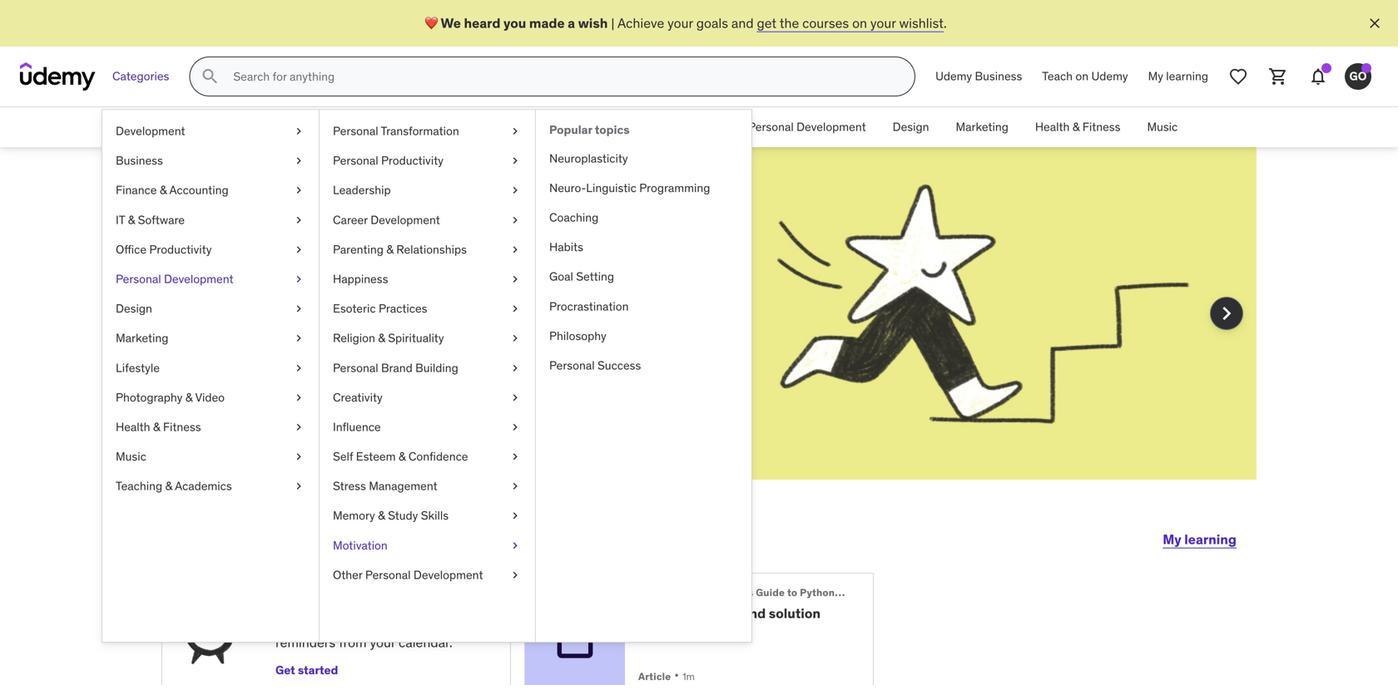 Task type: locate. For each thing, give the bounding box(es) containing it.
motivation link
[[320, 531, 535, 561]]

coaching
[[549, 210, 599, 225]]

0 horizontal spatial a
[[393, 220, 412, 263]]

0 horizontal spatial health & fitness
[[116, 420, 201, 435]]

on right courses in the top of the page
[[852, 14, 867, 31]]

.
[[944, 14, 947, 31]]

xsmall image for finance & accounting
[[292, 182, 305, 199]]

and down learning
[[221, 329, 244, 347]]

xsmall image inside leadership link
[[508, 182, 522, 199]]

adds
[[373, 616, 402, 633]]

0 horizontal spatial business
[[116, 153, 163, 168]]

1 vertical spatial music
[[116, 449, 146, 464]]

xsmall image for marketing
[[292, 331, 305, 347]]

xsmall image for motivation
[[508, 538, 522, 554]]

calendar.
[[399, 635, 452, 652]]

0 horizontal spatial software
[[138, 212, 185, 227]]

topics
[[595, 122, 630, 137]]

your down adds
[[370, 635, 395, 652]]

|
[[611, 14, 615, 31]]

xsmall image inside music link
[[292, 449, 305, 465]]

1 vertical spatial office productivity
[[116, 242, 212, 257]]

software for health & fitness
[[552, 120, 599, 135]]

1 horizontal spatial design
[[893, 120, 929, 135]]

1 horizontal spatial business
[[317, 120, 364, 135]]

0 vertical spatial accounting
[[444, 120, 503, 135]]

xsmall image inside photography & video link
[[292, 390, 305, 406]]

xsmall image inside happiness "link"
[[508, 271, 522, 288]]

schedule time to learn a little each day adds up. get reminders from your calendar.
[[275, 591, 452, 652]]

teaching
[[116, 479, 162, 494]]

design for health & fitness
[[893, 120, 929, 135]]

1 horizontal spatial on
[[1076, 69, 1089, 84]]

personal development link for health & fitness
[[735, 107, 879, 147]]

personal inside motivation element
[[549, 358, 595, 373]]

xsmall image inside esoteric practices link
[[508, 301, 522, 317]]

development
[[796, 120, 866, 135], [116, 124, 185, 139], [371, 212, 440, 227], [164, 272, 233, 287], [414, 568, 483, 583]]

your inside every day a little closer learning helps you reach your goals. keep learning and reap the rewards.
[[373, 311, 399, 328]]

1 vertical spatial finance & accounting link
[[102, 176, 319, 205]]

xsmall image for personal productivity
[[508, 153, 522, 169]]

1 vertical spatial marketing
[[116, 331, 168, 346]]

2 udemy from the left
[[1091, 69, 1128, 84]]

every day a little closer learning helps you reach your goals. keep learning and reap the rewards.
[[221, 220, 522, 347]]

1 horizontal spatial to
[[787, 587, 798, 600]]

business link
[[303, 107, 377, 147], [102, 146, 319, 176]]

office for health & fitness
[[626, 120, 656, 135]]

get left started at the bottom of the page
[[275, 663, 295, 678]]

marketing down udemy business link
[[956, 120, 1009, 135]]

xsmall image for photography & video
[[292, 390, 305, 406]]

made
[[529, 14, 565, 31]]

0 vertical spatial business
[[975, 69, 1022, 84]]

0 vertical spatial my
[[1148, 69, 1163, 84]]

fitness down "photography & video"
[[163, 420, 201, 435]]

rewards.
[[299, 329, 350, 347]]

courses
[[802, 14, 849, 31]]

and down guide
[[742, 605, 766, 622]]

xsmall image for career development
[[508, 212, 522, 228]]

xsmall image inside office productivity 'link'
[[292, 242, 305, 258]]

0 horizontal spatial it & software link
[[102, 205, 319, 235]]

software
[[552, 120, 599, 135], [138, 212, 185, 227]]

goals.
[[402, 311, 437, 328]]

1 vertical spatial design
[[116, 301, 152, 316]]

business link for health & fitness
[[303, 107, 377, 147]]

2 vertical spatial and
[[742, 605, 766, 622]]

you
[[503, 14, 526, 31], [312, 311, 333, 328]]

1 vertical spatial programming
[[837, 587, 905, 600]]

video
[[195, 390, 225, 405]]

0 vertical spatial productivity
[[659, 120, 722, 135]]

1 horizontal spatial music link
[[1134, 107, 1191, 147]]

xsmall image inside finance & accounting link
[[292, 182, 305, 199]]

xsmall image inside the career development link
[[508, 212, 522, 228]]

1 horizontal spatial a
[[568, 14, 575, 31]]

photography & video
[[116, 390, 225, 405]]

on
[[852, 14, 867, 31], [1076, 69, 1089, 84]]

parenting & relationships link
[[320, 235, 535, 265]]

1 vertical spatial fitness
[[163, 420, 201, 435]]

0 vertical spatial programming
[[639, 180, 710, 195]]

xsmall image inside design link
[[292, 301, 305, 317]]

udemy
[[935, 69, 972, 84], [1091, 69, 1128, 84]]

on right teach
[[1076, 69, 1089, 84]]

notifications image
[[1308, 67, 1328, 87]]

0 horizontal spatial to
[[370, 591, 383, 608]]

marketing link
[[942, 107, 1022, 147], [102, 324, 319, 353]]

to right time
[[370, 591, 383, 608]]

get up calendar.
[[426, 616, 448, 633]]

xsmall image inside self esteem & confidence link
[[508, 449, 522, 465]]

0 vertical spatial learning
[[1166, 69, 1208, 84]]

0 horizontal spatial personal development link
[[102, 265, 319, 294]]

finance & accounting for health & fitness
[[390, 120, 503, 135]]

finance & accounting link
[[377, 107, 517, 147], [102, 176, 319, 205]]

1 vertical spatial design link
[[102, 294, 319, 324]]

design link for lifestyle
[[102, 294, 319, 324]]

accounting up personal productivity link
[[444, 120, 503, 135]]

1 vertical spatial on
[[1076, 69, 1089, 84]]

0 vertical spatial office
[[626, 120, 656, 135]]

&
[[434, 120, 442, 135], [542, 120, 549, 135], [1073, 120, 1080, 135], [160, 183, 167, 198], [128, 212, 135, 227], [386, 242, 394, 257], [378, 331, 385, 346], [185, 390, 193, 405], [153, 420, 160, 435], [399, 449, 406, 464], [165, 479, 172, 494], [378, 509, 385, 524]]

2 vertical spatial learning
[[1184, 531, 1237, 548]]

xsmall image inside motivation link
[[508, 538, 522, 554]]

xsmall image inside lifestyle link
[[292, 360, 305, 376]]

xsmall image inside business link
[[292, 153, 305, 169]]

the right get on the right
[[780, 14, 799, 31]]

programming
[[639, 180, 710, 195], [837, 587, 905, 600]]

business left teach
[[975, 69, 1022, 84]]

0 vertical spatial little
[[419, 220, 500, 263]]

health & fitness
[[1035, 120, 1121, 135], [116, 420, 201, 435]]

0 horizontal spatial marketing
[[116, 331, 168, 346]]

neuroplasticity
[[549, 151, 628, 166]]

udemy right teach
[[1091, 69, 1128, 84]]

0 horizontal spatial finance & accounting
[[116, 183, 229, 198]]

xsmall image inside memory & study skills link
[[508, 508, 522, 525]]

xsmall image inside other personal development link
[[508, 567, 522, 584]]

1 horizontal spatial finance & accounting link
[[377, 107, 517, 147]]

health & fitness down the teach on udemy link
[[1035, 120, 1121, 135]]

1 horizontal spatial marketing
[[956, 120, 1009, 135]]

brand
[[381, 361, 413, 376]]

0 vertical spatial office productivity link
[[612, 107, 735, 147]]

let's start learning, gary
[[161, 519, 492, 554]]

marketing for lifestyle
[[116, 331, 168, 346]]

xsmall image
[[292, 123, 305, 139], [292, 182, 305, 199], [292, 212, 305, 228], [292, 242, 305, 258], [508, 242, 522, 258], [292, 271, 305, 288], [292, 301, 305, 317], [508, 301, 522, 317], [292, 331, 305, 347], [508, 331, 522, 347], [292, 360, 305, 376], [508, 390, 522, 406], [292, 419, 305, 436], [292, 449, 305, 465], [508, 479, 522, 495]]

music link
[[1134, 107, 1191, 147], [102, 442, 319, 472]]

xsmall image inside "personal transformation" link
[[508, 123, 522, 139]]

day up the from
[[348, 616, 369, 633]]

0 vertical spatial fitness
[[1082, 120, 1121, 135]]

1 vertical spatial business
[[317, 120, 364, 135]]

article
[[638, 671, 671, 684]]

1 horizontal spatial little
[[419, 220, 500, 263]]

1 vertical spatial health & fitness
[[116, 420, 201, 435]]

1 vertical spatial health & fitness link
[[102, 413, 319, 442]]

0 vertical spatial on
[[852, 14, 867, 31]]

1 vertical spatial marketing link
[[102, 324, 319, 353]]

and inside the ultimate beginners guide to python programming 11. homework and solution
[[742, 605, 766, 622]]

xsmall image for personal development
[[292, 271, 305, 288]]

1 horizontal spatial the
[[780, 14, 799, 31]]

finance & accounting down development link
[[116, 183, 229, 198]]

a inside every day a little closer learning helps you reach your goals. keep learning and reap the rewards.
[[393, 220, 412, 263]]

xsmall image inside teaching & academics link
[[292, 479, 305, 495]]

xsmall image inside personal productivity link
[[508, 153, 522, 169]]

finance & accounting up personal productivity link
[[390, 120, 503, 135]]

1 horizontal spatial finance & accounting
[[390, 120, 503, 135]]

submit search image
[[200, 67, 220, 87]]

0 vertical spatial it & software
[[530, 120, 599, 135]]

1 horizontal spatial get
[[426, 616, 448, 633]]

0 horizontal spatial accounting
[[169, 183, 229, 198]]

personal
[[748, 120, 794, 135], [333, 124, 378, 139], [333, 153, 378, 168], [116, 272, 161, 287], [549, 358, 595, 373], [333, 361, 378, 376], [365, 568, 411, 583]]

philosophy
[[549, 329, 606, 344]]

your up religion & spirituality on the left of page
[[373, 311, 399, 328]]

health down teach
[[1035, 120, 1070, 135]]

0 horizontal spatial udemy
[[935, 69, 972, 84]]

finance & accounting for lifestyle
[[116, 183, 229, 198]]

homework
[[657, 605, 739, 622]]

xsmall image for creativity
[[508, 390, 522, 406]]

fitness down the teach on udemy link
[[1082, 120, 1121, 135]]

productivity for lifestyle
[[149, 242, 212, 257]]

get
[[426, 616, 448, 633], [275, 663, 295, 678]]

health & fitness link down the teach on udemy link
[[1022, 107, 1134, 147]]

goals
[[696, 14, 728, 31]]

development for the career development link
[[371, 212, 440, 227]]

solution
[[769, 605, 821, 622]]

xsmall image inside influence link
[[508, 419, 522, 436]]

religion & spirituality link
[[320, 324, 535, 353]]

learning inside every day a little closer learning helps you reach your goals. keep learning and reap the rewards.
[[474, 311, 522, 328]]

0 horizontal spatial it
[[116, 212, 125, 227]]

1 vertical spatial finance
[[116, 183, 157, 198]]

day up the happiness
[[326, 220, 386, 263]]

productivity for health & fitness
[[659, 120, 722, 135]]

office productivity for lifestyle
[[116, 242, 212, 257]]

0 horizontal spatial finance
[[116, 183, 157, 198]]

finance for lifestyle
[[116, 183, 157, 198]]

finance & accounting link up leadership link
[[377, 107, 517, 147]]

health
[[1035, 120, 1070, 135], [116, 420, 150, 435]]

personal development link for lifestyle
[[102, 265, 319, 294]]

xsmall image for leadership
[[508, 182, 522, 199]]

1 horizontal spatial personal development
[[748, 120, 866, 135]]

little inside every day a little closer learning helps you reach your goals. keep learning and reap the rewards.
[[419, 220, 500, 263]]

xsmall image
[[508, 123, 522, 139], [292, 153, 305, 169], [508, 153, 522, 169], [508, 182, 522, 199], [508, 212, 522, 228], [508, 271, 522, 288], [508, 360, 522, 376], [292, 390, 305, 406], [508, 419, 522, 436], [508, 449, 522, 465], [292, 479, 305, 495], [508, 508, 522, 525], [508, 538, 522, 554], [508, 567, 522, 584]]

transformation
[[381, 124, 459, 139]]

xsmall image for memory & study skills
[[508, 508, 522, 525]]

1 udemy from the left
[[935, 69, 972, 84]]

categories button
[[102, 57, 179, 97]]

1 horizontal spatial office productivity link
[[612, 107, 735, 147]]

xsmall image inside parenting & relationships link
[[508, 242, 522, 258]]

esteem
[[356, 449, 396, 464]]

1 horizontal spatial software
[[552, 120, 599, 135]]

my
[[1148, 69, 1163, 84], [1163, 531, 1181, 548]]

you inside every day a little closer learning helps you reach your goals. keep learning and reap the rewards.
[[312, 311, 333, 328]]

0 vertical spatial personal development link
[[735, 107, 879, 147]]

programming inside the ultimate beginners guide to python programming 11. homework and solution
[[837, 587, 905, 600]]

marketing link down udemy business link
[[942, 107, 1022, 147]]

and left get on the right
[[731, 14, 754, 31]]

xsmall image for religion & spirituality
[[508, 331, 522, 347]]

marketing up "lifestyle"
[[116, 331, 168, 346]]

little up reminders
[[287, 616, 313, 633]]

1 vertical spatial personal development link
[[102, 265, 319, 294]]

parenting
[[333, 242, 384, 257]]

0 horizontal spatial the
[[276, 329, 296, 347]]

little inside schedule time to learn a little each day adds up. get reminders from your calendar.
[[287, 616, 313, 633]]

little up happiness "link"
[[419, 220, 500, 263]]

0 horizontal spatial health
[[116, 420, 150, 435]]

religion & spirituality
[[333, 331, 444, 346]]

the down "helps"
[[276, 329, 296, 347]]

leadership
[[333, 183, 391, 198]]

marketing link for lifestyle
[[102, 324, 319, 353]]

helps
[[277, 311, 309, 328]]

business up personal productivity
[[317, 120, 364, 135]]

influence link
[[320, 413, 535, 442]]

started
[[298, 663, 338, 678]]

1 vertical spatial software
[[138, 212, 185, 227]]

xsmall image inside personal development link
[[292, 271, 305, 288]]

1 horizontal spatial it & software
[[530, 120, 599, 135]]

you left made
[[503, 14, 526, 31]]

you up rewards.
[[312, 311, 333, 328]]

day inside every day a little closer learning helps you reach your goals. keep learning and reap the rewards.
[[326, 220, 386, 263]]

and inside every day a little closer learning helps you reach your goals. keep learning and reap the rewards.
[[221, 329, 244, 347]]

0 horizontal spatial music link
[[102, 442, 319, 472]]

goal
[[549, 269, 573, 284]]

xsmall image inside religion & spirituality link
[[508, 331, 522, 347]]

accounting down development link
[[169, 183, 229, 198]]

productivity
[[659, 120, 722, 135], [381, 153, 444, 168], [149, 242, 212, 257]]

programming right python
[[837, 587, 905, 600]]

1 vertical spatial office
[[116, 242, 146, 257]]

1 horizontal spatial udemy
[[1091, 69, 1128, 84]]

teach on udemy
[[1042, 69, 1128, 84]]

to up solution
[[787, 587, 798, 600]]

health & fitness link down video
[[102, 413, 319, 442]]

programming down neuroplasticity link
[[639, 180, 710, 195]]

design for lifestyle
[[116, 301, 152, 316]]

1 vertical spatial personal development
[[116, 272, 233, 287]]

health & fitness down photography
[[116, 420, 201, 435]]

0 vertical spatial finance & accounting link
[[377, 107, 517, 147]]

my learning inside my learning 'link'
[[1148, 69, 1208, 84]]

•
[[674, 668, 679, 685]]

xsmall image inside creativity link
[[508, 390, 522, 406]]

0 horizontal spatial design
[[116, 301, 152, 316]]

memory & study skills
[[333, 509, 449, 524]]

personal development for health & fitness
[[748, 120, 866, 135]]

neuro-linguistic programming link
[[536, 173, 751, 203]]

xsmall image for it & software
[[292, 212, 305, 228]]

my learning link
[[1138, 57, 1218, 97], [1163, 520, 1237, 560]]

0 horizontal spatial music
[[116, 449, 146, 464]]

1 vertical spatial get
[[275, 663, 295, 678]]

achieve
[[617, 14, 664, 31]]

xsmall image inside "personal brand building" link
[[508, 360, 522, 376]]

2 vertical spatial productivity
[[149, 242, 212, 257]]

2 horizontal spatial business
[[975, 69, 1022, 84]]

marketing link up video
[[102, 324, 319, 353]]

0 horizontal spatial get
[[275, 663, 295, 678]]

udemy down . on the right of the page
[[935, 69, 972, 84]]

0 vertical spatial the
[[780, 14, 799, 31]]

go link
[[1338, 57, 1378, 97]]

health down photography
[[116, 420, 150, 435]]

0 vertical spatial you
[[503, 14, 526, 31]]

spirituality
[[388, 331, 444, 346]]

1 horizontal spatial music
[[1147, 120, 1178, 135]]

office productivity link up neuro-linguistic programming link
[[612, 107, 735, 147]]

personal success link
[[536, 351, 751, 381]]

0 horizontal spatial finance & accounting link
[[102, 176, 319, 205]]

productivity inside personal productivity link
[[381, 153, 444, 168]]

career development link
[[320, 205, 535, 235]]

0 vertical spatial marketing
[[956, 120, 1009, 135]]

office for lifestyle
[[116, 242, 146, 257]]

0 horizontal spatial you
[[312, 311, 333, 328]]

1 horizontal spatial productivity
[[381, 153, 444, 168]]

finance for health & fitness
[[390, 120, 432, 135]]

it for lifestyle
[[116, 212, 125, 227]]

finance & accounting link down development link
[[102, 176, 319, 205]]

a
[[568, 14, 575, 31], [393, 220, 412, 263]]

keep learning link
[[440, 311, 522, 328]]

office productivity link up learning
[[102, 235, 319, 265]]

1 horizontal spatial accounting
[[444, 120, 503, 135]]

11.
[[638, 605, 654, 622]]

design link for health & fitness
[[879, 107, 942, 147]]

xsmall image inside stress management link
[[508, 479, 522, 495]]

it & software for lifestyle
[[116, 212, 185, 227]]

get inside button
[[275, 663, 295, 678]]

accounting for health & fitness
[[444, 120, 503, 135]]

1 horizontal spatial health
[[1035, 120, 1070, 135]]

0 vertical spatial health & fitness
[[1035, 120, 1121, 135]]

xsmall image inside health & fitness link
[[292, 419, 305, 436]]

xsmall image for teaching & academics
[[292, 479, 305, 495]]

wishlist image
[[1228, 67, 1248, 87]]

0 vertical spatial personal development
[[748, 120, 866, 135]]

1 horizontal spatial it & software link
[[517, 107, 612, 147]]

1 vertical spatial my learning link
[[1163, 520, 1237, 560]]

office
[[626, 120, 656, 135], [116, 242, 146, 257]]

1 horizontal spatial marketing link
[[942, 107, 1022, 147]]

0 horizontal spatial marketing link
[[102, 324, 319, 353]]

xsmall image inside development link
[[292, 123, 305, 139]]

1 vertical spatial you
[[312, 311, 333, 328]]

business down development link
[[116, 153, 163, 168]]

1 vertical spatial it & software
[[116, 212, 185, 227]]

1 unread notification image
[[1322, 63, 1332, 73]]

it & software link
[[517, 107, 612, 147], [102, 205, 319, 235]]

lifestyle
[[116, 361, 160, 376]]

personal development for lifestyle
[[116, 272, 233, 287]]

skills
[[421, 509, 449, 524]]



Task type: describe. For each thing, give the bounding box(es) containing it.
philosophy link
[[536, 322, 751, 351]]

music for leftmost music link
[[116, 449, 146, 464]]

0 vertical spatial health & fitness link
[[1022, 107, 1134, 147]]

parenting & relationships
[[333, 242, 467, 257]]

goal setting
[[549, 269, 614, 284]]

xsmall image for lifestyle
[[292, 360, 305, 376]]

stress management
[[333, 479, 437, 494]]

marketing link for health & fitness
[[942, 107, 1022, 147]]

get
[[757, 14, 777, 31]]

1 horizontal spatial you
[[503, 14, 526, 31]]

popular topics
[[549, 122, 630, 137]]

heard
[[464, 14, 501, 31]]

next image
[[1213, 300, 1240, 327]]

my learning for topmost my learning 'link'
[[1148, 69, 1208, 84]]

influence
[[333, 420, 381, 435]]

business for lifestyle
[[116, 153, 163, 168]]

get started
[[275, 663, 338, 678]]

stress management link
[[320, 472, 535, 502]]

creativity link
[[320, 383, 535, 413]]

esoteric practices
[[333, 301, 427, 316]]

xsmall image for happiness
[[508, 271, 522, 288]]

development link
[[102, 117, 319, 146]]

keep
[[440, 311, 471, 328]]

learn
[[386, 591, 418, 608]]

you have alerts image
[[1361, 63, 1371, 73]]

leadership link
[[320, 176, 535, 205]]

0 horizontal spatial fitness
[[163, 420, 201, 435]]

xsmall image for stress management
[[508, 479, 522, 495]]

xsmall image for office productivity
[[292, 242, 305, 258]]

xsmall image for influence
[[508, 419, 522, 436]]

1 vertical spatial my
[[1163, 531, 1181, 548]]

0 vertical spatial my learning link
[[1138, 57, 1218, 97]]

your left wishlist
[[870, 14, 896, 31]]

it for health & fitness
[[530, 120, 539, 135]]

up.
[[405, 616, 423, 633]]

development for personal development link for lifestyle
[[164, 272, 233, 287]]

marketing for health & fitness
[[956, 120, 1009, 135]]

memory
[[333, 509, 375, 524]]

esoteric practices link
[[320, 294, 535, 324]]

shopping cart with 0 items image
[[1268, 67, 1288, 87]]

the
[[638, 587, 656, 600]]

11. homework and solution link
[[638, 605, 846, 622]]

learning,
[[299, 519, 420, 554]]

schedule
[[275, 591, 335, 608]]

xsmall image for esoteric practices
[[508, 301, 522, 317]]

personal productivity link
[[320, 146, 535, 176]]

personal brand building link
[[320, 353, 535, 383]]

beginners
[[703, 587, 754, 600]]

it & software link for health & fitness
[[517, 107, 612, 147]]

your left goals
[[668, 14, 693, 31]]

xsmall image for personal transformation
[[508, 123, 522, 139]]

popular
[[549, 122, 592, 137]]

udemy business
[[935, 69, 1022, 84]]

programming inside neuro-linguistic programming link
[[639, 180, 710, 195]]

finance & accounting link for health & fitness
[[377, 107, 517, 147]]

self esteem & confidence link
[[320, 442, 535, 472]]

software for lifestyle
[[138, 212, 185, 227]]

career
[[333, 212, 368, 227]]

xsmall image for personal brand building
[[508, 360, 522, 376]]

business for health & fitness
[[317, 120, 364, 135]]

categories
[[112, 69, 169, 84]]

accounting for lifestyle
[[169, 183, 229, 198]]

study
[[388, 509, 418, 524]]

stress
[[333, 479, 366, 494]]

personal productivity
[[333, 153, 444, 168]]

xsmall image for self esteem & confidence
[[508, 449, 522, 465]]

business link for lifestyle
[[102, 146, 319, 176]]

it & software for health & fitness
[[530, 120, 599, 135]]

practices
[[379, 301, 427, 316]]

reap
[[247, 329, 273, 347]]

0 vertical spatial a
[[568, 14, 575, 31]]

Search for anything text field
[[230, 62, 895, 91]]

other personal development
[[333, 568, 483, 583]]

success
[[597, 358, 641, 373]]

relationships
[[396, 242, 467, 257]]

reminders
[[275, 635, 336, 652]]

office productivity link for health & fitness
[[612, 107, 735, 147]]

to inside schedule time to learn a little each day adds up. get reminders from your calendar.
[[370, 591, 383, 608]]

to inside the ultimate beginners guide to python programming 11. homework and solution
[[787, 587, 798, 600]]

0 vertical spatial health
[[1035, 120, 1070, 135]]

a
[[275, 616, 284, 633]]

your inside schedule time to learn a little each day adds up. get reminders from your calendar.
[[370, 635, 395, 652]]

xsmall image for health & fitness
[[292, 419, 305, 436]]

other personal development link
[[320, 561, 535, 590]]

xsmall image for music
[[292, 449, 305, 465]]

from
[[339, 635, 367, 652]]

learning for bottom my learning 'link'
[[1184, 531, 1237, 548]]

0 vertical spatial music link
[[1134, 107, 1191, 147]]

xsmall image for other personal development
[[508, 567, 522, 584]]

0 horizontal spatial on
[[852, 14, 867, 31]]

day inside schedule time to learn a little each day adds up. get reminders from your calendar.
[[348, 616, 369, 633]]

gary
[[425, 519, 492, 554]]

we
[[441, 14, 461, 31]]

xsmall image for business
[[292, 153, 305, 169]]

my learning for bottom my learning 'link'
[[1163, 531, 1237, 548]]

office productivity for health & fitness
[[626, 120, 722, 135]]

religion
[[333, 331, 375, 346]]

article • 1m
[[638, 668, 695, 685]]

music for top music link
[[1147, 120, 1178, 135]]

other
[[333, 568, 362, 583]]

wish
[[578, 14, 608, 31]]

goal setting link
[[536, 262, 751, 292]]

carousel element
[[141, 147, 1257, 520]]

office productivity link for lifestyle
[[102, 235, 319, 265]]

0 horizontal spatial health & fitness link
[[102, 413, 319, 442]]

happiness link
[[320, 265, 535, 294]]

personal transformation
[[333, 124, 459, 139]]

confidence
[[409, 449, 468, 464]]

neuro-
[[549, 180, 586, 195]]

it & software link for lifestyle
[[102, 205, 319, 235]]

teach
[[1042, 69, 1073, 84]]

close image
[[1366, 15, 1383, 32]]

the inside every day a little closer learning helps you reach your goals. keep learning and reap the rewards.
[[276, 329, 296, 347]]

udemy business link
[[925, 57, 1032, 97]]

neuroplasticity link
[[536, 144, 751, 173]]

0 vertical spatial and
[[731, 14, 754, 31]]

happiness
[[333, 272, 388, 287]]

habits
[[549, 240, 583, 255]]

1 vertical spatial health
[[116, 420, 150, 435]]

xsmall image for development
[[292, 123, 305, 139]]

self esteem & confidence
[[333, 449, 468, 464]]

academics
[[175, 479, 232, 494]]

get the courses on your wishlist link
[[757, 14, 944, 31]]

udemy image
[[20, 62, 96, 91]]

ultimate
[[659, 587, 701, 600]]

each
[[317, 616, 345, 633]]

career development
[[333, 212, 440, 227]]

finance & accounting link for lifestyle
[[102, 176, 319, 205]]

personal transformation link
[[320, 117, 535, 146]]

xsmall image for parenting & relationships
[[508, 242, 522, 258]]

personal brand building
[[333, 361, 458, 376]]

1 horizontal spatial fitness
[[1082, 120, 1121, 135]]

procrastination link
[[536, 292, 751, 322]]

motivation
[[333, 538, 388, 553]]

procrastination
[[549, 299, 629, 314]]

management
[[369, 479, 437, 494]]

motivation element
[[535, 110, 751, 642]]

learning for topmost my learning 'link'
[[1166, 69, 1208, 84]]

learning
[[221, 311, 274, 328]]

wishlist
[[899, 14, 944, 31]]

lifestyle link
[[102, 353, 319, 383]]

development for health & fitness's personal development link
[[796, 120, 866, 135]]

get inside schedule time to learn a little each day adds up. get reminders from your calendar.
[[426, 616, 448, 633]]

python
[[800, 587, 835, 600]]

teach on udemy link
[[1032, 57, 1138, 97]]

building
[[415, 361, 458, 376]]

xsmall image for design
[[292, 301, 305, 317]]



Task type: vqa. For each thing, say whether or not it's contained in the screenshot.
the bottom Music
yes



